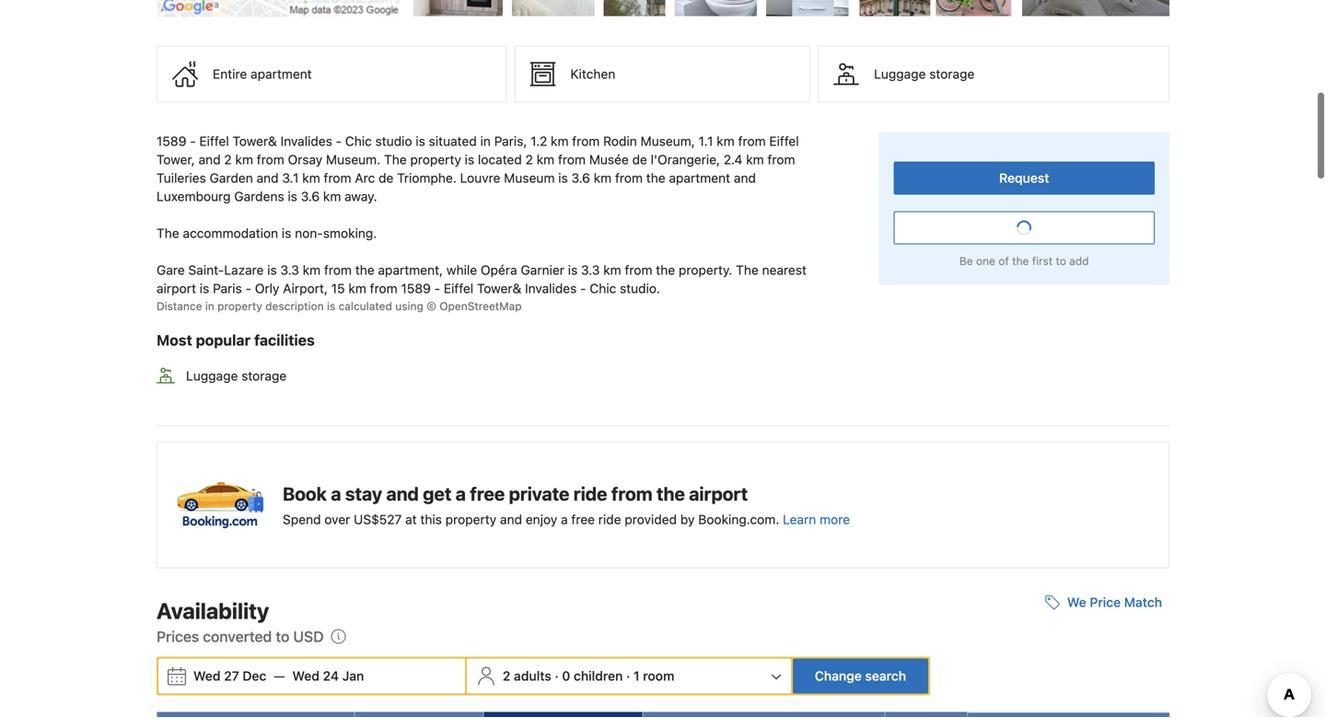 Task type: locate. For each thing, give the bounding box(es) containing it.
0 horizontal spatial invalides
[[281, 133, 333, 149]]

km up 'garden'
[[235, 152, 253, 167]]

is right the studio
[[416, 133, 426, 149]]

a
[[331, 483, 341, 505], [456, 483, 466, 505], [561, 512, 568, 528]]

3.1
[[282, 170, 299, 186]]

museum.
[[326, 152, 381, 167]]

0 vertical spatial luggage
[[875, 66, 927, 81]]

chic up museum.
[[345, 133, 372, 149]]

2 adults · 0 children · 1 room
[[503, 669, 675, 684]]

storage inside button
[[930, 66, 975, 81]]

0 vertical spatial invalides
[[281, 133, 333, 149]]

km up studio. at the top left
[[604, 262, 622, 278]]

1589
[[157, 133, 187, 149], [401, 281, 431, 296]]

1 horizontal spatial a
[[456, 483, 466, 505]]

the up studio. at the top left
[[656, 262, 676, 278]]

free right get
[[470, 483, 505, 505]]

1 horizontal spatial luggage storage
[[875, 66, 975, 81]]

in down paris
[[205, 300, 215, 313]]

de right arc on the top left
[[379, 170, 394, 186]]

3.6 up non-
[[301, 189, 320, 204]]

facilities
[[254, 332, 315, 349]]

gare
[[157, 262, 185, 278]]

a right enjoy
[[561, 512, 568, 528]]

to left usd
[[276, 629, 290, 646]]

1.2
[[531, 133, 548, 149]]

louvre
[[460, 170, 501, 186]]

0 vertical spatial apartment
[[251, 66, 312, 81]]

·
[[555, 669, 559, 684], [627, 669, 631, 684]]

from up provided
[[612, 483, 653, 505]]

by
[[681, 512, 695, 528]]

- up museum.
[[336, 133, 342, 149]]

1 vertical spatial the
[[157, 226, 179, 241]]

to left add at the right of page
[[1056, 255, 1067, 268]]

wed
[[194, 669, 221, 684], [292, 669, 320, 684]]

free right enjoy
[[572, 512, 595, 528]]

save the property image
[[1024, 218, 1035, 227]]

ride right private at the bottom
[[574, 483, 608, 505]]

chic
[[345, 133, 372, 149], [590, 281, 617, 296]]

book
[[283, 483, 327, 505]]

the down the studio
[[384, 152, 407, 167]]

prices
[[157, 629, 199, 646]]

1 horizontal spatial eiffel
[[444, 281, 474, 296]]

property right the this
[[446, 512, 497, 528]]

2 wed from the left
[[292, 669, 320, 684]]

3.3 right garnier
[[581, 262, 600, 278]]

· left 0
[[555, 669, 559, 684]]

airport up booking.com.
[[689, 483, 748, 505]]

1 vertical spatial storage
[[242, 369, 287, 384]]

0 vertical spatial storage
[[930, 66, 975, 81]]

request button
[[894, 162, 1156, 195]]

0 vertical spatial tower&
[[233, 133, 277, 149]]

in up located on the top of the page
[[481, 133, 491, 149]]

the up gare
[[157, 226, 179, 241]]

from up the 2.4
[[739, 133, 766, 149]]

1 vertical spatial chic
[[590, 281, 617, 296]]

change
[[815, 669, 862, 684]]

airport,
[[283, 281, 328, 296]]

1 horizontal spatial luggage
[[875, 66, 927, 81]]

1 horizontal spatial tower&
[[477, 281, 522, 296]]

0 horizontal spatial chic
[[345, 133, 372, 149]]

luggage
[[875, 66, 927, 81], [186, 369, 238, 384]]

2 · from the left
[[627, 669, 631, 684]]

0 vertical spatial 1589
[[157, 133, 187, 149]]

and up 'garden'
[[199, 152, 221, 167]]

the up "calculated"
[[355, 262, 375, 278]]

3.6
[[572, 170, 591, 186], [301, 189, 320, 204]]

1 vertical spatial property
[[218, 300, 262, 313]]

2 horizontal spatial eiffel
[[770, 133, 800, 149]]

1 vertical spatial airport
[[689, 483, 748, 505]]

converted
[[203, 629, 272, 646]]

1 horizontal spatial airport
[[689, 483, 748, 505]]

away.
[[345, 189, 377, 204]]

is
[[416, 133, 426, 149], [465, 152, 475, 167], [559, 170, 568, 186], [288, 189, 298, 204], [282, 226, 292, 241], [267, 262, 277, 278], [568, 262, 578, 278], [200, 281, 209, 296], [327, 300, 336, 313]]

arc
[[355, 170, 375, 186]]

airport up distance
[[157, 281, 196, 296]]

entire apartment button
[[157, 45, 507, 103]]

learn more button
[[783, 511, 851, 530]]

at
[[406, 512, 417, 528]]

0 horizontal spatial wed
[[194, 669, 221, 684]]

1589 up "tower,"
[[157, 133, 187, 149]]

1 horizontal spatial apartment
[[669, 170, 731, 186]]

calculated
[[339, 300, 392, 313]]

0 vertical spatial de
[[633, 152, 648, 167]]

· left 1
[[627, 669, 631, 684]]

invalides up orsay
[[281, 133, 333, 149]]

apartment inside button
[[251, 66, 312, 81]]

is down 3.1
[[288, 189, 298, 204]]

from up 3.1
[[257, 152, 285, 167]]

0 horizontal spatial luggage storage
[[186, 369, 287, 384]]

apartment inside 1589 - eiffel tower& invalides - chic studio is situated in paris, 1.2 km from rodin museum, 1.1 km from eiffel tower, and 2 km from orsay museum. the property is located 2 km from musée de l'orangerie, 2.4 km from tuileries garden and 3.1 km from arc de triomphe. louvre museum is 3.6 km from the apartment and luxembourg gardens is 3.6 km away. the accommodation is non-smoking. gare saint-lazare is 3.3 km from the apartment, while opéra garnier is 3.3 km from the property. the nearest airport is paris - orly airport, 15 km from 1589 - eiffel tower& invalides - chic studio. distance in property description is calculated using © openstreetmap
[[669, 170, 731, 186]]

0 horizontal spatial to
[[276, 629, 290, 646]]

spend
[[283, 512, 321, 528]]

storage
[[930, 66, 975, 81], [242, 369, 287, 384]]

tower&
[[233, 133, 277, 149], [477, 281, 522, 296]]

chic left studio. at the top left
[[590, 281, 617, 296]]

price
[[1090, 595, 1122, 611]]

tower& down opéra
[[477, 281, 522, 296]]

openstreetmap
[[440, 300, 522, 313]]

2 vertical spatial the
[[736, 262, 759, 278]]

the right of at the top right of the page
[[1013, 255, 1030, 268]]

is right the museum
[[559, 170, 568, 186]]

non-
[[295, 226, 323, 241]]

2 up the museum
[[526, 152, 533, 167]]

invalides down garnier
[[525, 281, 577, 296]]

0
[[562, 669, 571, 684]]

property down paris
[[218, 300, 262, 313]]

most
[[157, 332, 192, 349]]

0 horizontal spatial luggage
[[186, 369, 238, 384]]

the left the nearest
[[736, 262, 759, 278]]

0 vertical spatial 3.6
[[572, 170, 591, 186]]

2 3.3 from the left
[[581, 262, 600, 278]]

accommodation
[[183, 226, 278, 241]]

km right the 2.4
[[747, 152, 765, 167]]

eiffel up 'garden'
[[199, 133, 229, 149]]

1 horizontal spatial storage
[[930, 66, 975, 81]]

airport
[[157, 281, 196, 296], [689, 483, 748, 505]]

to
[[1056, 255, 1067, 268], [276, 629, 290, 646]]

2 vertical spatial property
[[446, 512, 497, 528]]

0 horizontal spatial apartment
[[251, 66, 312, 81]]

3.6 down musée
[[572, 170, 591, 186]]

km down '1.2' on the top
[[537, 152, 555, 167]]

1 vertical spatial luggage storage
[[186, 369, 287, 384]]

- left the orly
[[246, 281, 252, 296]]

tower& up 'garden'
[[233, 133, 277, 149]]

1 horizontal spatial the
[[384, 152, 407, 167]]

0 vertical spatial free
[[470, 483, 505, 505]]

apartment right "entire"
[[251, 66, 312, 81]]

0 horizontal spatial 3.3
[[281, 262, 299, 278]]

invalides
[[281, 133, 333, 149], [525, 281, 577, 296]]

is down 15
[[327, 300, 336, 313]]

property up triomphe.
[[410, 152, 462, 167]]

1 vertical spatial to
[[276, 629, 290, 646]]

0 horizontal spatial airport
[[157, 281, 196, 296]]

1 vertical spatial de
[[379, 170, 394, 186]]

1 horizontal spatial 3.3
[[581, 262, 600, 278]]

apartment down l'orangerie,
[[669, 170, 731, 186]]

wed left 27
[[194, 669, 221, 684]]

eiffel
[[199, 133, 229, 149], [770, 133, 800, 149], [444, 281, 474, 296]]

1 vertical spatial invalides
[[525, 281, 577, 296]]

2 inside dropdown button
[[503, 669, 511, 684]]

is down the saint-
[[200, 281, 209, 296]]

27
[[224, 669, 239, 684]]

1 vertical spatial apartment
[[669, 170, 731, 186]]

enjoy
[[526, 512, 558, 528]]

wed left 24
[[292, 669, 320, 684]]

1 vertical spatial 1589
[[401, 281, 431, 296]]

and
[[199, 152, 221, 167], [257, 170, 279, 186], [734, 170, 756, 186], [387, 483, 419, 505], [500, 512, 522, 528]]

1 wed from the left
[[194, 669, 221, 684]]

airport inside 1589 - eiffel tower& invalides - chic studio is situated in paris, 1.2 km from rodin museum, 1.1 km from eiffel tower, and 2 km from orsay museum. the property is located 2 km from musée de l'orangerie, 2.4 km from tuileries garden and 3.1 km from arc de triomphe. louvre museum is 3.6 km from the apartment and luxembourg gardens is 3.6 km away. the accommodation is non-smoking. gare saint-lazare is 3.3 km from the apartment, while opéra garnier is 3.3 km from the property. the nearest airport is paris - orly airport, 15 km from 1589 - eiffel tower& invalides - chic studio. distance in property description is calculated using © openstreetmap
[[157, 281, 196, 296]]

is up louvre
[[465, 152, 475, 167]]

l'orangerie,
[[651, 152, 721, 167]]

ride left provided
[[599, 512, 622, 528]]

from up "calculated"
[[370, 281, 398, 296]]

0 vertical spatial in
[[481, 133, 491, 149]]

one
[[977, 255, 996, 268]]

0 vertical spatial the
[[384, 152, 407, 167]]

0 horizontal spatial 1589
[[157, 133, 187, 149]]

1 horizontal spatial ·
[[627, 669, 631, 684]]

is up the orly
[[267, 262, 277, 278]]

0 horizontal spatial storage
[[242, 369, 287, 384]]

eiffel down while
[[444, 281, 474, 296]]

0 horizontal spatial free
[[470, 483, 505, 505]]

1 vertical spatial in
[[205, 300, 215, 313]]

km right 1.1
[[717, 133, 735, 149]]

orsay
[[288, 152, 323, 167]]

this
[[421, 512, 442, 528]]

1 horizontal spatial free
[[572, 512, 595, 528]]

0 vertical spatial airport
[[157, 281, 196, 296]]

is left non-
[[282, 226, 292, 241]]

distance
[[157, 300, 202, 313]]

while
[[447, 262, 478, 278]]

a up the over
[[331, 483, 341, 505]]

adults
[[514, 669, 552, 684]]

0 vertical spatial luggage storage
[[875, 66, 975, 81]]

property
[[410, 152, 462, 167], [218, 300, 262, 313], [446, 512, 497, 528]]

1 horizontal spatial wed
[[292, 669, 320, 684]]

dec
[[243, 669, 267, 684]]

1 horizontal spatial 2
[[503, 669, 511, 684]]

2 up 'garden'
[[224, 152, 232, 167]]

change search
[[815, 669, 907, 684]]

tower,
[[157, 152, 195, 167]]

de down rodin
[[633, 152, 648, 167]]

in
[[481, 133, 491, 149], [205, 300, 215, 313]]

1 horizontal spatial invalides
[[525, 281, 577, 296]]

from up musée
[[572, 133, 600, 149]]

0 vertical spatial to
[[1056, 255, 1067, 268]]

1 vertical spatial free
[[572, 512, 595, 528]]

a right get
[[456, 483, 466, 505]]

eiffel right 1.1
[[770, 133, 800, 149]]

first
[[1033, 255, 1053, 268]]

from left musée
[[558, 152, 586, 167]]

jan
[[342, 669, 364, 684]]

3.3 up airport,
[[281, 262, 299, 278]]

1589 up using
[[401, 281, 431, 296]]

1 vertical spatial luggage
[[186, 369, 238, 384]]

-
[[190, 133, 196, 149], [336, 133, 342, 149], [246, 281, 252, 296], [435, 281, 441, 296], [581, 281, 587, 296]]

1 horizontal spatial to
[[1056, 255, 1067, 268]]

2
[[224, 152, 232, 167], [526, 152, 533, 167], [503, 669, 511, 684]]

and up at
[[387, 483, 419, 505]]

the up the by
[[657, 483, 685, 505]]

0 horizontal spatial ·
[[555, 669, 559, 684]]

2 left adults
[[503, 669, 511, 684]]

0 horizontal spatial 3.6
[[301, 189, 320, 204]]

usd
[[293, 629, 324, 646]]

ride
[[574, 483, 608, 505], [599, 512, 622, 528]]

we price match button
[[1038, 587, 1170, 620]]

the
[[384, 152, 407, 167], [157, 226, 179, 241], [736, 262, 759, 278]]

de
[[633, 152, 648, 167], [379, 170, 394, 186]]

description
[[265, 300, 324, 313]]

kitchen button
[[515, 45, 811, 103]]

1 horizontal spatial 1589
[[401, 281, 431, 296]]



Task type: vqa. For each thing, say whether or not it's contained in the screenshot.
the SC
no



Task type: describe. For each thing, give the bounding box(es) containing it.
2 horizontal spatial a
[[561, 512, 568, 528]]

2 adults · 0 children · 1 room button
[[469, 659, 790, 694]]

©
[[427, 300, 437, 313]]

museum
[[504, 170, 555, 186]]

and down the 2.4
[[734, 170, 756, 186]]

book a stay and get a free private ride from the airport spend over ‎us$527‏ at this property and enjoy a free ride provided by booking.com. learn more
[[283, 483, 851, 528]]

be
[[960, 255, 974, 268]]

0 vertical spatial chic
[[345, 133, 372, 149]]

studio
[[376, 133, 412, 149]]

garnier
[[521, 262, 565, 278]]

from inside the book a stay and get a free private ride from the airport spend over ‎us$527‏ at this property and enjoy a free ride provided by booking.com. learn more
[[612, 483, 653, 505]]

luggage storage inside button
[[875, 66, 975, 81]]

provided
[[625, 512, 677, 528]]

the inside the book a stay and get a free private ride from the airport spend over ‎us$527‏ at this property and enjoy a free ride provided by booking.com. learn more
[[657, 483, 685, 505]]

from down musée
[[615, 170, 643, 186]]

rodin
[[604, 133, 637, 149]]

luggage inside button
[[875, 66, 927, 81]]

24
[[323, 669, 339, 684]]

1 vertical spatial 3.6
[[301, 189, 320, 204]]

2 horizontal spatial the
[[736, 262, 759, 278]]

opéra
[[481, 262, 518, 278]]

0 horizontal spatial tower&
[[233, 133, 277, 149]]

km down orsay
[[302, 170, 320, 186]]

1 vertical spatial ride
[[599, 512, 622, 528]]

match
[[1125, 595, 1163, 611]]

book a stay and get a free private ride from the airport image
[[172, 458, 268, 553]]

search
[[866, 669, 907, 684]]

we
[[1068, 595, 1087, 611]]

and up gardens
[[257, 170, 279, 186]]

property.
[[679, 262, 733, 278]]

situated
[[429, 133, 477, 149]]

entire apartment
[[213, 66, 312, 81]]

get
[[423, 483, 452, 505]]

learn
[[783, 512, 817, 528]]

1 vertical spatial tower&
[[477, 281, 522, 296]]

request
[[1000, 170, 1050, 186]]

1.1
[[699, 133, 714, 149]]

musée
[[590, 152, 629, 167]]

- left studio. at the top left
[[581, 281, 587, 296]]

1 3.3 from the left
[[281, 262, 299, 278]]

km left away.
[[323, 189, 341, 204]]

of
[[999, 255, 1010, 268]]

‎us$527‏
[[354, 512, 402, 528]]

0 horizontal spatial the
[[157, 226, 179, 241]]

located
[[478, 152, 522, 167]]

booking.com.
[[699, 512, 780, 528]]

prices converted to usd
[[157, 629, 324, 646]]

and left enjoy
[[500, 512, 522, 528]]

1 horizontal spatial de
[[633, 152, 648, 167]]

km up airport,
[[303, 262, 321, 278]]

paris
[[213, 281, 242, 296]]

from up 15
[[324, 262, 352, 278]]

from down museum.
[[324, 170, 352, 186]]

studio.
[[620, 281, 661, 296]]

wed 27 dec button
[[186, 660, 274, 694]]

wed 24 jan button
[[285, 660, 372, 694]]

property inside the book a stay and get a free private ride from the airport spend over ‎us$527‏ at this property and enjoy a free ride provided by booking.com. learn more
[[446, 512, 497, 528]]

private
[[509, 483, 570, 505]]

1 horizontal spatial in
[[481, 133, 491, 149]]

paris,
[[495, 133, 527, 149]]

lazare
[[224, 262, 264, 278]]

- up ©
[[435, 281, 441, 296]]

0 vertical spatial ride
[[574, 483, 608, 505]]

orly
[[255, 281, 280, 296]]

children
[[574, 669, 623, 684]]

0 horizontal spatial de
[[379, 170, 394, 186]]

km down musée
[[594, 170, 612, 186]]

saint-
[[188, 262, 224, 278]]

most popular facilities
[[157, 332, 315, 349]]

—
[[274, 669, 285, 684]]

airport inside the book a stay and get a free private ride from the airport spend over ‎us$527‏ at this property and enjoy a free ride provided by booking.com. learn more
[[689, 483, 748, 505]]

wed 27 dec — wed 24 jan
[[194, 669, 364, 684]]

entire
[[213, 66, 247, 81]]

1589 - eiffel tower& invalides - chic studio is situated in paris, 1.2 km from rodin museum, 1.1 km from eiffel tower, and 2 km from orsay museum. the property is located 2 km from musée de l'orangerie, 2.4 km from tuileries garden and 3.1 km from arc de triomphe. louvre museum is 3.6 km from the apartment and luxembourg gardens is 3.6 km away. the accommodation is non-smoking. gare saint-lazare is 3.3 km from the apartment, while opéra garnier is 3.3 km from the property. the nearest airport is paris - orly airport, 15 km from 1589 - eiffel tower& invalides - chic studio. distance in property description is calculated using © openstreetmap
[[157, 133, 811, 313]]

change search button
[[793, 659, 929, 694]]

garden
[[210, 170, 253, 186]]

we price match
[[1068, 595, 1163, 611]]

0 horizontal spatial 2
[[224, 152, 232, 167]]

luxembourg
[[157, 189, 231, 204]]

popular
[[196, 332, 251, 349]]

museum,
[[641, 133, 696, 149]]

room
[[643, 669, 675, 684]]

kitchen
[[571, 66, 616, 81]]

add
[[1070, 255, 1090, 268]]

luggage storage button
[[818, 45, 1170, 103]]

km right 15
[[349, 281, 367, 296]]

0 vertical spatial property
[[410, 152, 462, 167]]

triomphe.
[[397, 170, 457, 186]]

the down l'orangerie,
[[647, 170, 666, 186]]

availability
[[157, 599, 269, 624]]

more
[[820, 512, 851, 528]]

1 · from the left
[[555, 669, 559, 684]]

using
[[396, 300, 424, 313]]

gardens
[[234, 189, 284, 204]]

2.4
[[724, 152, 743, 167]]

is right garnier
[[568, 262, 578, 278]]

2 horizontal spatial 2
[[526, 152, 533, 167]]

apartment,
[[378, 262, 443, 278]]

tuileries
[[157, 170, 206, 186]]

15
[[331, 281, 345, 296]]

stay
[[345, 483, 383, 505]]

over
[[325, 512, 350, 528]]

0 horizontal spatial eiffel
[[199, 133, 229, 149]]

be one of the first to add
[[960, 255, 1090, 268]]

- up "tower,"
[[190, 133, 196, 149]]

0 horizontal spatial in
[[205, 300, 215, 313]]

smoking.
[[323, 226, 377, 241]]

1 horizontal spatial 3.6
[[572, 170, 591, 186]]

0 horizontal spatial a
[[331, 483, 341, 505]]

from up studio. at the top left
[[625, 262, 653, 278]]

1 horizontal spatial chic
[[590, 281, 617, 296]]

km right '1.2' on the top
[[551, 133, 569, 149]]

from right the 2.4
[[768, 152, 796, 167]]



